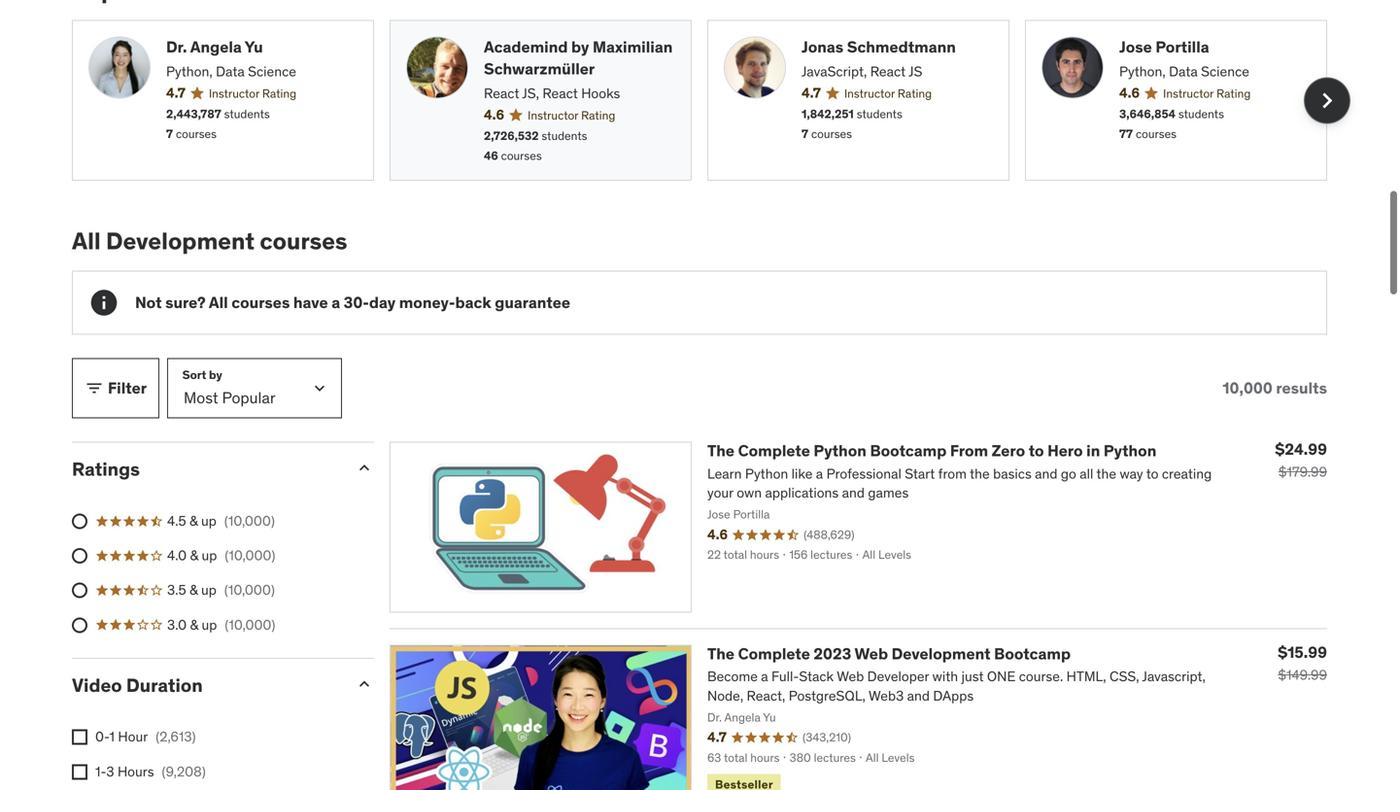 Task type: describe. For each thing, give the bounding box(es) containing it.
data inside jose portilla python, data science
[[1169, 62, 1198, 79]]

(9,208)
[[162, 762, 206, 779]]

1 vertical spatial development
[[892, 643, 991, 663]]

not
[[135, 292, 162, 312]]

next image
[[1312, 84, 1343, 115]]

back
[[455, 292, 491, 312]]

courses left the have
[[232, 292, 290, 312]]

students for react
[[857, 105, 903, 120]]

video duration
[[72, 672, 203, 696]]

filter
[[108, 377, 147, 397]]

dr. angela yu link
[[166, 36, 358, 57]]

(2,613)
[[156, 727, 196, 745]]

3
[[106, 762, 114, 779]]

courses up the have
[[260, 225, 347, 255]]

popular instructors element
[[72, 0, 1351, 180]]

2023
[[814, 643, 852, 663]]

$179.99
[[1279, 462, 1327, 480]]

money-
[[399, 292, 455, 312]]

1 horizontal spatial bootcamp
[[994, 643, 1071, 663]]

0 horizontal spatial react
[[484, 84, 519, 101]]

1-3 hours (9,208)
[[95, 762, 206, 779]]

4.5 & up (10,000)
[[167, 511, 275, 529]]

maximilian
[[593, 36, 673, 56]]

students for data
[[1179, 105, 1224, 120]]

small image
[[355, 673, 374, 693]]

up for 3.0 & up
[[202, 615, 217, 632]]

to
[[1029, 440, 1044, 460]]

rating for python,
[[262, 85, 297, 100]]

hour
[[118, 727, 148, 745]]

not sure? all courses have a 30-day money-back guarantee
[[135, 292, 570, 312]]

up for 4.5 & up
[[201, 511, 217, 529]]

yu
[[245, 36, 263, 56]]

hours
[[118, 762, 154, 779]]

rating for schwarzmüller
[[581, 107, 615, 122]]

3.0
[[167, 615, 187, 632]]

3.0 & up (10,000)
[[167, 615, 275, 632]]

(10,000) for 3.5 & up (10,000)
[[224, 580, 275, 598]]

sure?
[[165, 292, 206, 312]]

carousel element
[[72, 19, 1351, 180]]

python, inside jose portilla python, data science
[[1119, 62, 1166, 79]]

up for 3.5 & up
[[201, 580, 217, 598]]

the for the complete 2023 web development bootcamp
[[707, 643, 735, 663]]

0 vertical spatial all
[[72, 225, 101, 255]]

small image inside filter button
[[85, 378, 104, 397]]

academind
[[484, 36, 568, 56]]

7 for jonas
[[802, 126, 809, 141]]

results
[[1276, 377, 1327, 397]]

10,000 results status
[[1223, 377, 1327, 397]]

courses for python,
[[176, 126, 217, 141]]

3.5
[[167, 580, 186, 598]]

instructor for schwarzmüller
[[528, 107, 578, 122]]

46
[[484, 147, 498, 162]]

rating for react
[[898, 85, 932, 100]]

the complete 2023 web development bootcamp
[[707, 643, 1071, 663]]

js
[[909, 62, 923, 79]]

academind by maximilian schwarzmüller react js, react hooks
[[484, 36, 673, 101]]

0 vertical spatial development
[[106, 225, 255, 255]]

2,443,787
[[166, 105, 221, 120]]

data inside "dr. angela yu python, data science"
[[216, 62, 245, 79]]

30-
[[344, 292, 369, 312]]

10,000
[[1223, 377, 1273, 397]]

$24.99
[[1275, 438, 1327, 458]]

hooks
[[581, 84, 620, 101]]

1-
[[95, 762, 106, 779]]

filter button
[[72, 357, 159, 418]]

2,443,787 students 7 courses
[[166, 105, 270, 141]]

the complete python bootcamp from zero to hero in python link
[[707, 440, 1157, 460]]

instructor for data
[[1163, 85, 1214, 100]]

day
[[369, 292, 396, 312]]

jose
[[1119, 36, 1152, 56]]

2,726,532
[[484, 127, 539, 142]]

instructor rating for schwarzmüller
[[528, 107, 615, 122]]

3,646,854
[[1119, 105, 1176, 120]]

a
[[332, 292, 340, 312]]

4.0
[[167, 546, 187, 563]]

complete for python
[[738, 440, 810, 460]]

(10,000) for 3.0 & up (10,000)
[[225, 615, 275, 632]]

instructor rating for python,
[[209, 85, 297, 100]]

zero
[[992, 440, 1025, 460]]

by
[[571, 36, 589, 56]]

4.0 & up (10,000)
[[167, 546, 275, 563]]

xsmall image
[[72, 729, 87, 744]]

4.7 for dr. angela yu
[[166, 83, 186, 101]]

jose portilla python, data science
[[1119, 36, 1250, 79]]

guarantee
[[495, 292, 570, 312]]

$149.99
[[1278, 665, 1327, 683]]

schwarzmüller
[[484, 58, 595, 78]]

0 horizontal spatial bootcamp
[[870, 440, 947, 460]]



Task type: locate. For each thing, give the bounding box(es) containing it.
0 horizontal spatial python
[[814, 440, 867, 460]]

10,000 results
[[1223, 377, 1327, 397]]

instructor for react
[[844, 85, 895, 100]]

1 4.7 from the left
[[166, 83, 186, 101]]

1 horizontal spatial python,
[[1119, 62, 1166, 79]]

(10,000) for 4.5 & up (10,000)
[[224, 511, 275, 529]]

3,646,854 students 77 courses
[[1119, 105, 1224, 141]]

1,842,251
[[802, 105, 854, 120]]

0 horizontal spatial 4.6
[[484, 105, 505, 122]]

1 vertical spatial 4.6
[[484, 105, 505, 122]]

1 horizontal spatial all
[[209, 292, 228, 312]]

1,842,251 students 7 courses
[[802, 105, 903, 141]]

& for 4.0
[[190, 546, 198, 563]]

up right 4.5
[[201, 511, 217, 529]]

&
[[190, 511, 198, 529], [190, 546, 198, 563], [190, 580, 198, 598], [190, 615, 198, 632]]

2 7 from the left
[[802, 126, 809, 141]]

$15.99 $149.99
[[1278, 641, 1327, 683]]

4.6
[[1119, 83, 1140, 101], [484, 105, 505, 122]]

instructor rating down hooks
[[528, 107, 615, 122]]

7
[[166, 126, 173, 141], [802, 126, 809, 141]]

dr.
[[166, 36, 187, 56]]

3.5 & up (10,000)
[[167, 580, 275, 598]]

python, inside "dr. angela yu python, data science"
[[166, 62, 213, 79]]

courses inside 3,646,854 students 77 courses
[[1136, 126, 1177, 141]]

students
[[224, 105, 270, 120], [857, 105, 903, 120], [1179, 105, 1224, 120], [542, 127, 587, 142]]

0 horizontal spatial all
[[72, 225, 101, 255]]

3 up from the top
[[201, 580, 217, 598]]

instructor rating for data
[[1163, 85, 1251, 100]]

4.6 up 3,646,854
[[1119, 83, 1140, 101]]

the complete python bootcamp from zero to hero in python
[[707, 440, 1157, 460]]

4.7 up 1,842,251
[[802, 83, 821, 101]]

video
[[72, 672, 122, 696]]

7 down 1,842,251
[[802, 126, 809, 141]]

students for python,
[[224, 105, 270, 120]]

(10,000) down 4.5 & up (10,000)
[[225, 546, 275, 563]]

1 horizontal spatial 4.7
[[802, 83, 821, 101]]

1 vertical spatial complete
[[738, 643, 810, 663]]

rating down hooks
[[581, 107, 615, 122]]

0 vertical spatial 4.6
[[1119, 83, 1140, 101]]

1 the from the top
[[707, 440, 735, 460]]

all development courses
[[72, 225, 347, 255]]

courses inside the 2,726,532 students 46 courses
[[501, 147, 542, 162]]

1 vertical spatial all
[[209, 292, 228, 312]]

science inside jose portilla python, data science
[[1201, 62, 1250, 79]]

2 python from the left
[[1104, 440, 1157, 460]]

up right '3.0'
[[202, 615, 217, 632]]

1 horizontal spatial small image
[[355, 457, 374, 477]]

1 python from the left
[[814, 440, 867, 460]]

0 vertical spatial the
[[707, 440, 735, 460]]

academind by maximilian schwarzmüller link
[[484, 36, 675, 79]]

2 python, from the left
[[1119, 62, 1166, 79]]

rating down js
[[898, 85, 932, 100]]

courses down 2,443,787
[[176, 126, 217, 141]]

4.6 up 2,726,532
[[484, 105, 505, 122]]

javascript,
[[802, 62, 867, 79]]

students right 2,443,787
[[224, 105, 270, 120]]

courses inside 2,443,787 students 7 courses
[[176, 126, 217, 141]]

& right 3.5
[[190, 580, 198, 598]]

(10,000) down the 3.5 & up (10,000)
[[225, 615, 275, 632]]

0 horizontal spatial small image
[[85, 378, 104, 397]]

0 vertical spatial small image
[[85, 378, 104, 397]]

rating down dr. angela yu 'link'
[[262, 85, 297, 100]]

77
[[1119, 126, 1133, 141]]

the for the complete python bootcamp from zero to hero in python
[[707, 440, 735, 460]]

science down jose portilla link
[[1201, 62, 1250, 79]]

0-
[[95, 727, 109, 745]]

students right 1,842,251
[[857, 105, 903, 120]]

science down dr. angela yu 'link'
[[248, 62, 296, 79]]

7 down 2,443,787
[[166, 126, 173, 141]]

courses inside 1,842,251 students 7 courses
[[811, 126, 852, 141]]

3 & from the top
[[190, 580, 198, 598]]

1 horizontal spatial 4.6
[[1119, 83, 1140, 101]]

rating for data
[[1217, 85, 1251, 100]]

1 horizontal spatial data
[[1169, 62, 1198, 79]]

react
[[870, 62, 906, 79], [484, 84, 519, 101], [543, 84, 578, 101]]

complete for 2023
[[738, 643, 810, 663]]

7 inside 1,842,251 students 7 courses
[[802, 126, 809, 141]]

4 & from the top
[[190, 615, 198, 632]]

bootcamp
[[870, 440, 947, 460], [994, 643, 1071, 663]]

0 vertical spatial bootcamp
[[870, 440, 947, 460]]

students inside the 2,726,532 students 46 courses
[[542, 127, 587, 142]]

(10,000) up 3.0 & up (10,000)
[[224, 580, 275, 598]]

jose portilla link
[[1119, 36, 1311, 57]]

jonas
[[802, 36, 844, 56]]

instructor down "js,"
[[528, 107, 578, 122]]

1 science from the left
[[248, 62, 296, 79]]

2 4.7 from the left
[[802, 83, 821, 101]]

instructor rating down "dr. angela yu python, data science" at the top left
[[209, 85, 297, 100]]

4.7 up 2,443,787
[[166, 83, 186, 101]]

students inside 2,443,787 students 7 courses
[[224, 105, 270, 120]]

data down angela
[[216, 62, 245, 79]]

& right 4.0
[[190, 546, 198, 563]]

4.5
[[167, 511, 186, 529]]

& for 4.5
[[190, 511, 198, 529]]

instructor rating down js
[[844, 85, 932, 100]]

2 horizontal spatial react
[[870, 62, 906, 79]]

1 horizontal spatial science
[[1201, 62, 1250, 79]]

xsmall image
[[72, 763, 87, 779]]

python, down jose
[[1119, 62, 1166, 79]]

0 vertical spatial complete
[[738, 440, 810, 460]]

the complete 2023 web development bootcamp link
[[707, 643, 1071, 663]]

up
[[201, 511, 217, 529], [202, 546, 217, 563], [201, 580, 217, 598], [202, 615, 217, 632]]

ratings button
[[72, 456, 339, 480]]

1
[[109, 727, 115, 745]]

0 horizontal spatial development
[[106, 225, 255, 255]]

1 vertical spatial small image
[[355, 457, 374, 477]]

have
[[293, 292, 328, 312]]

students right 2,726,532
[[542, 127, 587, 142]]

1 7 from the left
[[166, 126, 173, 141]]

react inside jonas schmedtmann javascript, react js
[[870, 62, 906, 79]]

hero
[[1048, 440, 1083, 460]]

instructor up 3,646,854 students 77 courses
[[1163, 85, 1214, 100]]

1 data from the left
[[216, 62, 245, 79]]

1 & from the top
[[190, 511, 198, 529]]

up right 4.0
[[202, 546, 217, 563]]

instructor rating
[[209, 85, 297, 100], [844, 85, 932, 100], [1163, 85, 1251, 100], [528, 107, 615, 122]]

0-1 hour (2,613)
[[95, 727, 196, 745]]

jonas schmedtmann javascript, react js
[[802, 36, 956, 79]]

all
[[72, 225, 101, 255], [209, 292, 228, 312]]

0 horizontal spatial science
[[248, 62, 296, 79]]

courses for data
[[1136, 126, 1177, 141]]

development up the sure?
[[106, 225, 255, 255]]

web
[[855, 643, 888, 663]]

up for 4.0 & up
[[202, 546, 217, 563]]

development
[[106, 225, 255, 255], [892, 643, 991, 663]]

7 inside 2,443,787 students 7 courses
[[166, 126, 173, 141]]

& right '3.0'
[[190, 615, 198, 632]]

4.7 for jonas schmedtmann
[[802, 83, 821, 101]]

complete
[[738, 440, 810, 460], [738, 643, 810, 663]]

& for 3.0
[[190, 615, 198, 632]]

1 horizontal spatial development
[[892, 643, 991, 663]]

(10,000) up 4.0 & up (10,000)
[[224, 511, 275, 529]]

portilla
[[1156, 36, 1209, 56]]

development right web
[[892, 643, 991, 663]]

in
[[1087, 440, 1100, 460]]

instructor rating for react
[[844, 85, 932, 100]]

rating down jose portilla link
[[1217, 85, 1251, 100]]

2 complete from the top
[[738, 643, 810, 663]]

& right 4.5
[[190, 511, 198, 529]]

4.6 for academind by maximilian schwarzmüller
[[484, 105, 505, 122]]

from
[[950, 440, 988, 460]]

& for 3.5
[[190, 580, 198, 598]]

0 horizontal spatial data
[[216, 62, 245, 79]]

1 vertical spatial the
[[707, 643, 735, 663]]

courses for schwarzmüller
[[501, 147, 542, 162]]

data down portilla
[[1169, 62, 1198, 79]]

2 the from the top
[[707, 643, 735, 663]]

react left "js,"
[[484, 84, 519, 101]]

4.7
[[166, 83, 186, 101], [802, 83, 821, 101]]

courses
[[176, 126, 217, 141], [811, 126, 852, 141], [1136, 126, 1177, 141], [501, 147, 542, 162], [260, 225, 347, 255], [232, 292, 290, 312]]

$24.99 $179.99
[[1275, 438, 1327, 480]]

angela
[[190, 36, 242, 56]]

1 horizontal spatial python
[[1104, 440, 1157, 460]]

1 python, from the left
[[166, 62, 213, 79]]

up right 3.5
[[201, 580, 217, 598]]

courses down 3,646,854
[[1136, 126, 1177, 141]]

instructor rating down jose portilla python, data science
[[1163, 85, 1251, 100]]

1 horizontal spatial 7
[[802, 126, 809, 141]]

0 horizontal spatial 7
[[166, 126, 173, 141]]

1 horizontal spatial react
[[543, 84, 578, 101]]

science inside "dr. angela yu python, data science"
[[248, 62, 296, 79]]

2 & from the top
[[190, 546, 198, 563]]

courses for react
[[811, 126, 852, 141]]

python,
[[166, 62, 213, 79], [1119, 62, 1166, 79]]

instructor
[[209, 85, 259, 100], [844, 85, 895, 100], [1163, 85, 1214, 100], [528, 107, 578, 122]]

dr. angela yu python, data science
[[166, 36, 296, 79]]

1 up from the top
[[201, 511, 217, 529]]

python
[[814, 440, 867, 460], [1104, 440, 1157, 460]]

2,726,532 students 46 courses
[[484, 127, 587, 162]]

small image
[[85, 378, 104, 397], [355, 457, 374, 477]]

2 up from the top
[[202, 546, 217, 563]]

courses down 2,726,532
[[501, 147, 542, 162]]

duration
[[126, 672, 203, 696]]

courses down 1,842,251
[[811, 126, 852, 141]]

science
[[248, 62, 296, 79], [1201, 62, 1250, 79]]

2 data from the left
[[1169, 62, 1198, 79]]

video duration button
[[72, 672, 339, 696]]

7 for dr.
[[166, 126, 173, 141]]

$15.99
[[1278, 641, 1327, 661]]

(10,000) for 4.0 & up (10,000)
[[225, 546, 275, 563]]

2 science from the left
[[1201, 62, 1250, 79]]

schmedtmann
[[847, 36, 956, 56]]

ratings
[[72, 456, 140, 480]]

students for schwarzmüller
[[542, 127, 587, 142]]

4 up from the top
[[202, 615, 217, 632]]

instructor for python,
[[209, 85, 259, 100]]

js,
[[522, 84, 539, 101]]

0 horizontal spatial 4.7
[[166, 83, 186, 101]]

rating
[[262, 85, 297, 100], [898, 85, 932, 100], [1217, 85, 1251, 100], [581, 107, 615, 122]]

students inside 3,646,854 students 77 courses
[[1179, 105, 1224, 120]]

students right 3,646,854
[[1179, 105, 1224, 120]]

4.6 for jose portilla
[[1119, 83, 1140, 101]]

0 horizontal spatial python,
[[166, 62, 213, 79]]

jonas schmedtmann link
[[802, 36, 993, 57]]

students inside 1,842,251 students 7 courses
[[857, 105, 903, 120]]

1 complete from the top
[[738, 440, 810, 460]]

instructor up 2,443,787 students 7 courses
[[209, 85, 259, 100]]

python, down dr.
[[166, 62, 213, 79]]

instructor up 1,842,251 students 7 courses
[[844, 85, 895, 100]]

react right "js,"
[[543, 84, 578, 101]]

1 vertical spatial bootcamp
[[994, 643, 1071, 663]]

react down jonas schmedtmann "link"
[[870, 62, 906, 79]]

data
[[216, 62, 245, 79], [1169, 62, 1198, 79]]



Task type: vqa. For each thing, say whether or not it's contained in the screenshot.
the Early Childhood Education
no



